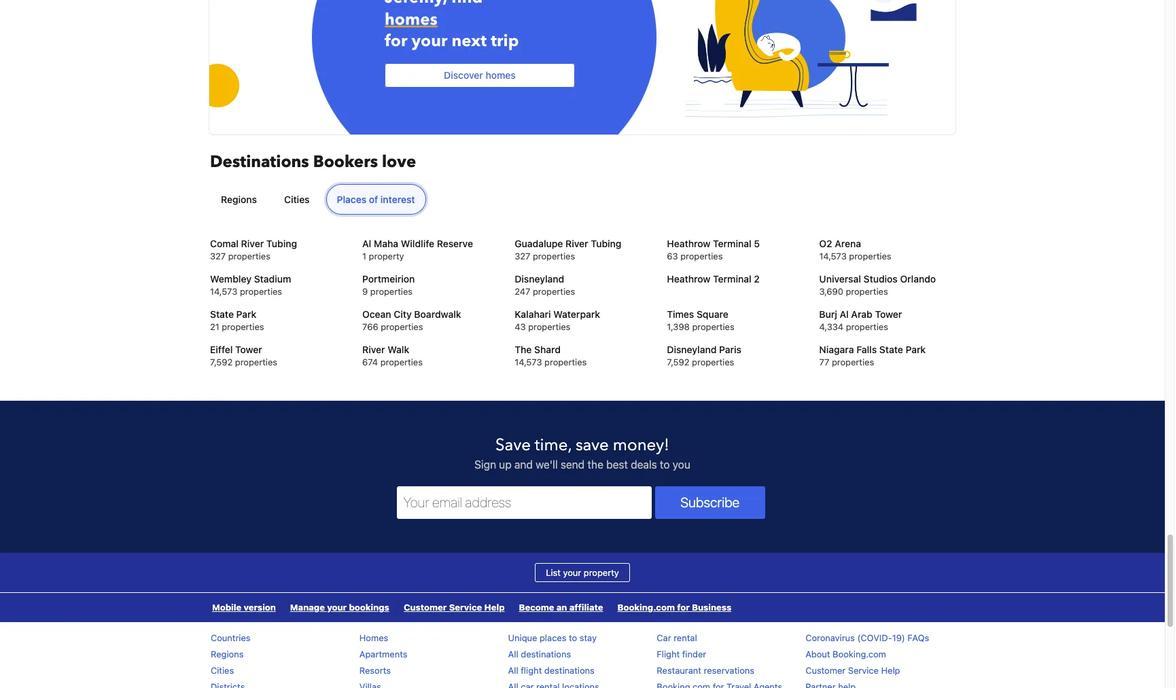 Task type: vqa. For each thing, say whether or not it's contained in the screenshot.


Task type: describe. For each thing, give the bounding box(es) containing it.
your for next
[[411, 30, 447, 52]]

places
[[540, 633, 566, 644]]

for inside save time, save money! 'footer'
[[677, 602, 690, 613]]

portmeirion 9 properties
[[362, 273, 415, 297]]

about booking.com link
[[805, 649, 886, 660]]

to inside unique places to stay all destinations all flight destinations
[[569, 633, 577, 644]]

and
[[514, 459, 533, 471]]

properties inside the disneyland 247 properties
[[533, 286, 575, 297]]

0 vertical spatial customer
[[404, 602, 447, 613]]

orlando
[[900, 273, 936, 285]]

all flight destinations link
[[508, 665, 595, 676]]

tubing for comal river tubing
[[266, 238, 297, 250]]

0 horizontal spatial for
[[385, 30, 407, 52]]

your for bookings
[[327, 602, 347, 613]]

14,573 for o2
[[819, 251, 847, 262]]

save
[[576, 434, 609, 457]]

homes
[[359, 633, 388, 644]]

properties inside wembley stadium 14,573 properties
[[240, 286, 282, 297]]

unique places to stay link
[[508, 633, 597, 644]]

terminal for 5
[[713, 238, 751, 250]]

for your next trip
[[385, 30, 519, 52]]

manage your bookings link
[[283, 593, 396, 623]]

list your property link
[[535, 564, 630, 583]]

falls
[[857, 344, 877, 356]]

al maha wildlife reserve link
[[362, 237, 498, 251]]

mobile
[[212, 602, 241, 613]]

heathrow for heathrow terminal 5 63 properties
[[667, 238, 710, 250]]

tab list containing regions
[[205, 184, 955, 216]]

burj al arab tower 4,334 properties
[[819, 309, 902, 332]]

kalahari
[[515, 309, 551, 320]]

comal river tubing 327 properties
[[210, 238, 297, 262]]

sign
[[474, 459, 496, 471]]

mobile version link
[[205, 593, 283, 623]]

flight
[[657, 649, 680, 660]]

wembley
[[210, 273, 251, 285]]

next
[[452, 30, 487, 52]]

you
[[673, 459, 690, 471]]

reservations
[[704, 665, 754, 676]]

flight
[[521, 665, 542, 676]]

river for comal
[[241, 238, 264, 250]]

ocean
[[362, 309, 391, 320]]

674
[[362, 357, 378, 368]]

disneyland for 247
[[515, 273, 564, 285]]

properties inside kalahari waterpark 43 properties
[[528, 322, 570, 332]]

niagara falls state park 77 properties
[[819, 344, 926, 368]]

customer service help
[[404, 602, 505, 613]]

customer inside coronavirus (covid-19) faqs about booking.com customer service help
[[805, 665, 846, 676]]

tower inside eiffel tower 7,592 properties
[[235, 344, 262, 356]]

of
[[369, 194, 378, 205]]

an
[[556, 602, 567, 613]]

times square link
[[667, 308, 802, 322]]

unique places to stay all destinations all flight destinations
[[508, 633, 597, 676]]

river for guadalupe
[[566, 238, 588, 250]]

unique
[[508, 633, 537, 644]]

properties inside river walk 674 properties
[[380, 357, 423, 368]]

766
[[362, 322, 378, 332]]

park inside the niagara falls state park 77 properties
[[906, 344, 926, 356]]

cities inside button
[[284, 194, 310, 205]]

properties inside o2 arena 14,573 properties
[[849, 251, 891, 262]]

niagara falls state park link
[[819, 343, 955, 357]]

1
[[362, 251, 366, 262]]

63
[[667, 251, 678, 262]]

universal
[[819, 273, 861, 285]]

state inside state park 21 properties
[[210, 309, 234, 320]]

wembley stadium 14,573 properties
[[210, 273, 291, 297]]

stay
[[580, 633, 597, 644]]

interest
[[381, 194, 415, 205]]

portmeirion
[[362, 273, 415, 285]]

9
[[362, 286, 368, 297]]

2 all from the top
[[508, 665, 518, 676]]

to inside "save time, save money! sign up and we'll send the best deals to you"
[[660, 459, 670, 471]]

universal studios orlando link
[[819, 273, 955, 286]]

river inside river walk 674 properties
[[362, 344, 385, 356]]

wildlife
[[401, 238, 434, 250]]

deals
[[631, 459, 657, 471]]

disneyland 247 properties
[[515, 273, 575, 297]]

bookings
[[349, 602, 389, 613]]

5
[[754, 238, 760, 250]]

properties inside the niagara falls state park 77 properties
[[832, 357, 874, 368]]

become an affiliate link
[[512, 593, 610, 623]]

1 all from the top
[[508, 649, 518, 660]]

cities button
[[273, 184, 321, 215]]

terminal for 2
[[713, 273, 751, 285]]

properties inside heathrow terminal 5 63 properties
[[680, 251, 723, 262]]

subscribe
[[680, 495, 740, 511]]

properties inside guadalupe river tubing 327 properties
[[533, 251, 575, 262]]

booking.com inside booking.com for business link
[[617, 602, 675, 613]]

state inside the niagara falls state park 77 properties
[[879, 344, 903, 356]]

ocean city boardwalk link
[[362, 308, 498, 322]]

apartments
[[359, 649, 407, 660]]

wembley stadium link
[[210, 273, 346, 286]]

restaurant reservations link
[[657, 665, 754, 676]]

river walk 674 properties
[[362, 344, 423, 368]]

the shard 14,573 properties
[[515, 344, 587, 368]]

(covid-
[[857, 633, 892, 644]]

tubing for guadalupe river tubing
[[591, 238, 622, 250]]

car rental link
[[657, 633, 697, 644]]

o2 arena link
[[819, 237, 955, 251]]

car
[[657, 633, 671, 644]]

become
[[519, 602, 554, 613]]

countries link
[[211, 633, 251, 644]]

arena
[[835, 238, 861, 250]]

arab
[[851, 309, 873, 320]]

list your property
[[546, 568, 619, 579]]

times
[[667, 309, 694, 320]]

help inside coronavirus (covid-19) faqs about booking.com customer service help
[[881, 665, 900, 676]]

1,398
[[667, 322, 690, 332]]

0 vertical spatial homes
[[385, 8, 438, 31]]

properties inside state park 21 properties
[[222, 322, 264, 332]]

disneyland paris 7,592 properties
[[667, 344, 741, 368]]

version
[[244, 602, 276, 613]]

mobile version
[[212, 602, 276, 613]]



Task type: locate. For each thing, give the bounding box(es) containing it.
terminal
[[713, 238, 751, 250], [713, 273, 751, 285]]

43
[[515, 322, 526, 332]]

ocean city boardwalk 766 properties
[[362, 309, 461, 332]]

properties down 'arab'
[[846, 322, 888, 332]]

destinations up all flight destinations link
[[521, 649, 571, 660]]

1 vertical spatial for
[[677, 602, 690, 613]]

1 horizontal spatial 327
[[515, 251, 530, 262]]

al inside 'al maha wildlife reserve 1 property'
[[362, 238, 371, 250]]

terminal inside heathrow terminal 5 63 properties
[[713, 238, 751, 250]]

properties down guadalupe at top left
[[533, 251, 575, 262]]

your right list
[[563, 568, 581, 579]]

1 horizontal spatial to
[[660, 459, 670, 471]]

0 vertical spatial to
[[660, 459, 670, 471]]

resorts link
[[359, 665, 391, 676]]

1 horizontal spatial booking.com
[[833, 649, 886, 660]]

disneyland link
[[515, 273, 650, 286]]

0 horizontal spatial customer service help link
[[397, 593, 511, 623]]

1 terminal from the top
[[713, 238, 751, 250]]

disneyland up 247
[[515, 273, 564, 285]]

tubing up "disneyland" "link"
[[591, 238, 622, 250]]

river inside comal river tubing 327 properties
[[241, 238, 264, 250]]

the
[[515, 344, 532, 356]]

best
[[606, 459, 628, 471]]

1 vertical spatial regions
[[211, 649, 244, 660]]

your left next
[[411, 30, 447, 52]]

14,573 down the
[[515, 357, 542, 368]]

2 vertical spatial your
[[327, 602, 347, 613]]

0 horizontal spatial help
[[484, 602, 505, 613]]

park inside state park 21 properties
[[236, 309, 256, 320]]

1 horizontal spatial customer service help link
[[805, 665, 900, 676]]

waterpark
[[553, 309, 600, 320]]

heathrow for heathrow terminal 2
[[667, 273, 710, 285]]

7,592 for eiffel tower
[[210, 357, 233, 368]]

2 7,592 from the left
[[667, 357, 690, 368]]

1 vertical spatial property
[[584, 568, 619, 579]]

1 horizontal spatial customer
[[805, 665, 846, 676]]

0 vertical spatial cities
[[284, 194, 310, 205]]

2 tubing from the left
[[591, 238, 622, 250]]

subscribe button
[[655, 487, 765, 519]]

square
[[697, 309, 728, 320]]

2 horizontal spatial your
[[563, 568, 581, 579]]

save time, save money! footer
[[0, 400, 1165, 688]]

discover homes
[[444, 69, 516, 81]]

countries
[[211, 633, 251, 644]]

your
[[411, 30, 447, 52], [563, 568, 581, 579], [327, 602, 347, 613]]

2 terminal from the top
[[713, 273, 751, 285]]

regions inside countries regions cities
[[211, 649, 244, 660]]

1 vertical spatial booking.com
[[833, 649, 886, 660]]

help inside "navigation"
[[484, 602, 505, 613]]

1 vertical spatial all
[[508, 665, 518, 676]]

kalahari waterpark link
[[515, 308, 650, 322]]

2
[[754, 273, 760, 285]]

heathrow
[[667, 238, 710, 250], [667, 273, 710, 285]]

properties down square
[[692, 322, 734, 332]]

universal studios orlando 3,690 properties
[[819, 273, 936, 297]]

discover
[[444, 69, 483, 81]]

eiffel tower 7,592 properties
[[210, 344, 277, 368]]

your inside "navigation"
[[327, 602, 347, 613]]

327 for guadalupe river tubing
[[515, 251, 530, 262]]

1 horizontal spatial your
[[411, 30, 447, 52]]

tubing inside comal river tubing 327 properties
[[266, 238, 297, 250]]

customer service help link for manage your bookings
[[397, 593, 511, 623]]

1 horizontal spatial tower
[[875, 309, 902, 320]]

0 horizontal spatial to
[[569, 633, 577, 644]]

1 vertical spatial your
[[563, 568, 581, 579]]

3,690
[[819, 286, 843, 297]]

14,573 inside the shard 14,573 properties
[[515, 357, 542, 368]]

al inside burj al arab tower 4,334 properties
[[840, 309, 849, 320]]

247
[[515, 286, 530, 297]]

properties down walk
[[380, 357, 423, 368]]

0 vertical spatial disneyland
[[515, 273, 564, 285]]

customer right bookings at bottom
[[404, 602, 447, 613]]

state up 21
[[210, 309, 234, 320]]

to left you
[[660, 459, 670, 471]]

0 vertical spatial terminal
[[713, 238, 751, 250]]

properties up 'heathrow terminal 2'
[[680, 251, 723, 262]]

tower
[[875, 309, 902, 320], [235, 344, 262, 356]]

14,573 for the
[[515, 357, 542, 368]]

1 horizontal spatial river
[[362, 344, 385, 356]]

7,592 for disneyland paris
[[667, 357, 690, 368]]

disneyland inside disneyland paris 7,592 properties
[[667, 344, 717, 356]]

regions down destinations
[[221, 194, 257, 205]]

tower right eiffel
[[235, 344, 262, 356]]

14,573 down o2
[[819, 251, 847, 262]]

park
[[236, 309, 256, 320], [906, 344, 926, 356]]

0 vertical spatial all
[[508, 649, 518, 660]]

0 vertical spatial regions
[[221, 194, 257, 205]]

2 horizontal spatial river
[[566, 238, 588, 250]]

property up affiliate
[[584, 568, 619, 579]]

properties inside the shard 14,573 properties
[[544, 357, 587, 368]]

2 327 from the left
[[515, 251, 530, 262]]

property inside save time, save money! 'footer'
[[584, 568, 619, 579]]

0 vertical spatial your
[[411, 30, 447, 52]]

0 horizontal spatial customer
[[404, 602, 447, 613]]

1 heathrow from the top
[[667, 238, 710, 250]]

booking.com
[[617, 602, 675, 613], [833, 649, 886, 660]]

o2 arena 14,573 properties
[[819, 238, 891, 262]]

all left the 'flight' on the left bottom
[[508, 665, 518, 676]]

about
[[805, 649, 830, 660]]

places
[[337, 194, 366, 205]]

0 horizontal spatial cities
[[211, 665, 234, 676]]

2 horizontal spatial 14,573
[[819, 251, 847, 262]]

1 7,592 from the left
[[210, 357, 233, 368]]

regions down the countries link
[[211, 649, 244, 660]]

327 inside comal river tubing 327 properties
[[210, 251, 226, 262]]

destinations down all destinations link
[[544, 665, 595, 676]]

327 down comal
[[210, 251, 226, 262]]

up
[[499, 459, 512, 471]]

1 horizontal spatial park
[[906, 344, 926, 356]]

help
[[484, 602, 505, 613], [881, 665, 900, 676]]

resorts
[[359, 665, 391, 676]]

properties inside eiffel tower 7,592 properties
[[235, 357, 277, 368]]

properties up studios
[[849, 251, 891, 262]]

7,592 down eiffel
[[210, 357, 233, 368]]

0 horizontal spatial tubing
[[266, 238, 297, 250]]

help left become
[[484, 602, 505, 613]]

properties down state park 21 properties
[[235, 357, 277, 368]]

1 horizontal spatial cities
[[284, 194, 310, 205]]

countries regions cities
[[211, 633, 251, 676]]

burj al arab tower link
[[819, 308, 955, 322]]

destinations
[[210, 151, 309, 173]]

coronavirus (covid-19) faqs link
[[805, 633, 929, 644]]

1 horizontal spatial tubing
[[591, 238, 622, 250]]

shard
[[534, 344, 561, 356]]

1 vertical spatial destinations
[[544, 665, 595, 676]]

properties inside universal studios orlando 3,690 properties
[[846, 286, 888, 297]]

maha
[[374, 238, 398, 250]]

14,573 inside o2 arena 14,573 properties
[[819, 251, 847, 262]]

0 horizontal spatial tower
[[235, 344, 262, 356]]

1 horizontal spatial property
[[584, 568, 619, 579]]

love
[[382, 151, 416, 173]]

al
[[362, 238, 371, 250], [840, 309, 849, 320]]

faqs
[[908, 633, 929, 644]]

14,573 down wembley
[[210, 286, 237, 297]]

save time, save money! sign up and we'll send the best deals to you
[[474, 434, 690, 471]]

1 vertical spatial customer service help link
[[805, 665, 900, 676]]

disneyland
[[515, 273, 564, 285], [667, 344, 717, 356]]

flight finder link
[[657, 649, 706, 660]]

properties down paris
[[692, 357, 734, 368]]

send
[[561, 459, 585, 471]]

7,592 inside eiffel tower 7,592 properties
[[210, 357, 233, 368]]

your for property
[[563, 568, 581, 579]]

1 tubing from the left
[[266, 238, 297, 250]]

1 horizontal spatial for
[[677, 602, 690, 613]]

tubing inside guadalupe river tubing 327 properties
[[591, 238, 622, 250]]

0 vertical spatial state
[[210, 309, 234, 320]]

park down wembley stadium 14,573 properties
[[236, 309, 256, 320]]

Your email address email field
[[397, 487, 652, 519]]

disneyland down 1,398 on the top of page
[[667, 344, 717, 356]]

1 vertical spatial help
[[881, 665, 900, 676]]

eiffel tower link
[[210, 343, 346, 357]]

terminal left 5
[[713, 238, 751, 250]]

1 vertical spatial cities
[[211, 665, 234, 676]]

stadium
[[254, 273, 291, 285]]

river inside guadalupe river tubing 327 properties
[[566, 238, 588, 250]]

0 vertical spatial park
[[236, 309, 256, 320]]

customer service help link
[[397, 593, 511, 623], [805, 665, 900, 676]]

regions link
[[211, 649, 244, 660]]

guadalupe river tubing link
[[515, 237, 650, 251]]

0 horizontal spatial al
[[362, 238, 371, 250]]

disneyland inside the disneyland 247 properties
[[515, 273, 564, 285]]

properties inside ocean city boardwalk 766 properties
[[381, 322, 423, 332]]

2 vertical spatial 14,573
[[515, 357, 542, 368]]

booking.com for business
[[617, 602, 731, 613]]

14,573 inside wembley stadium 14,573 properties
[[210, 286, 237, 297]]

0 vertical spatial for
[[385, 30, 407, 52]]

1 vertical spatial al
[[840, 309, 849, 320]]

7,592 down 1,398 on the top of page
[[667, 357, 690, 368]]

1 327 from the left
[[210, 251, 226, 262]]

properties inside burj al arab tower 4,334 properties
[[846, 322, 888, 332]]

cities inside countries regions cities
[[211, 665, 234, 676]]

disneyland for paris
[[667, 344, 717, 356]]

19)
[[892, 633, 905, 644]]

1 horizontal spatial 7,592
[[667, 357, 690, 368]]

city
[[394, 309, 412, 320]]

tower right 'arab'
[[875, 309, 902, 320]]

0 horizontal spatial service
[[449, 602, 482, 613]]

1 horizontal spatial service
[[848, 665, 879, 676]]

0 horizontal spatial state
[[210, 309, 234, 320]]

0 vertical spatial property
[[369, 251, 404, 262]]

river right comal
[[241, 238, 264, 250]]

1 vertical spatial homes
[[486, 69, 516, 81]]

properties inside disneyland paris 7,592 properties
[[692, 357, 734, 368]]

customer service help link for about booking.com
[[805, 665, 900, 676]]

properties inside times square 1,398 properties
[[692, 322, 734, 332]]

1 vertical spatial 14,573
[[210, 286, 237, 297]]

1 horizontal spatial 14,573
[[515, 357, 542, 368]]

your right manage
[[327, 602, 347, 613]]

river up "disneyland" "link"
[[566, 238, 588, 250]]

properties down falls at right
[[832, 357, 874, 368]]

booking.com up car
[[617, 602, 675, 613]]

327
[[210, 251, 226, 262], [515, 251, 530, 262]]

money!
[[613, 434, 669, 457]]

1 horizontal spatial disneyland
[[667, 344, 717, 356]]

77
[[819, 357, 829, 368]]

homes
[[385, 8, 438, 31], [486, 69, 516, 81]]

1 vertical spatial park
[[906, 344, 926, 356]]

cities link
[[211, 665, 234, 676]]

all destinations link
[[508, 649, 571, 660]]

0 vertical spatial 14,573
[[819, 251, 847, 262]]

state park 21 properties
[[210, 309, 264, 332]]

0 vertical spatial al
[[362, 238, 371, 250]]

0 horizontal spatial property
[[369, 251, 404, 262]]

property down maha
[[369, 251, 404, 262]]

reserve
[[437, 238, 473, 250]]

0 horizontal spatial 14,573
[[210, 286, 237, 297]]

0 horizontal spatial your
[[327, 602, 347, 613]]

2 heathrow from the top
[[667, 273, 710, 285]]

0 horizontal spatial homes
[[385, 8, 438, 31]]

0 vertical spatial destinations
[[521, 649, 571, 660]]

1 vertical spatial service
[[848, 665, 879, 676]]

0 vertical spatial booking.com
[[617, 602, 675, 613]]

navigation
[[205, 593, 739, 623]]

properties down studios
[[846, 286, 888, 297]]

14,573 for wembley
[[210, 286, 237, 297]]

time,
[[535, 434, 572, 457]]

heathrow up 63
[[667, 238, 710, 250]]

help down 19)
[[881, 665, 900, 676]]

7,592 inside disneyland paris 7,592 properties
[[667, 357, 690, 368]]

0 vertical spatial help
[[484, 602, 505, 613]]

properties down city
[[381, 322, 423, 332]]

all down unique
[[508, 649, 518, 660]]

manage
[[290, 602, 325, 613]]

tubing up wembley stadium link
[[266, 238, 297, 250]]

navigation containing mobile version
[[205, 593, 739, 623]]

1 vertical spatial heathrow
[[667, 273, 710, 285]]

0 horizontal spatial 7,592
[[210, 357, 233, 368]]

1 vertical spatial state
[[879, 344, 903, 356]]

properties down the kalahari
[[528, 322, 570, 332]]

0 horizontal spatial booking.com
[[617, 602, 675, 613]]

al right burj
[[840, 309, 849, 320]]

car rental flight finder restaurant reservations
[[657, 633, 754, 676]]

service inside coronavirus (covid-19) faqs about booking.com customer service help
[[848, 665, 879, 676]]

booking.com inside coronavirus (covid-19) faqs about booking.com customer service help
[[833, 649, 886, 660]]

park down burj al arab tower link
[[906, 344, 926, 356]]

properties inside portmeirion 9 properties
[[370, 286, 413, 297]]

327 down guadalupe at top left
[[515, 251, 530, 262]]

heathrow down 63
[[667, 273, 710, 285]]

1 vertical spatial terminal
[[713, 273, 751, 285]]

regions inside button
[[221, 194, 257, 205]]

1 horizontal spatial homes
[[486, 69, 516, 81]]

0 horizontal spatial park
[[236, 309, 256, 320]]

0 vertical spatial service
[[449, 602, 482, 613]]

0 vertical spatial tower
[[875, 309, 902, 320]]

navigation inside save time, save money! 'footer'
[[205, 593, 739, 623]]

0 vertical spatial customer service help link
[[397, 593, 511, 623]]

1 horizontal spatial state
[[879, 344, 903, 356]]

327 inside guadalupe river tubing 327 properties
[[515, 251, 530, 262]]

properties right 21
[[222, 322, 264, 332]]

1 vertical spatial tower
[[235, 344, 262, 356]]

heathrow inside heathrow terminal 5 63 properties
[[667, 238, 710, 250]]

0 horizontal spatial disneyland
[[515, 273, 564, 285]]

0 horizontal spatial 327
[[210, 251, 226, 262]]

terminal left 2
[[713, 273, 751, 285]]

0 horizontal spatial river
[[241, 238, 264, 250]]

properties down shard
[[544, 357, 587, 368]]

properties down comal
[[228, 251, 270, 262]]

properties inside comal river tubing 327 properties
[[228, 251, 270, 262]]

coronavirus (covid-19) faqs about booking.com customer service help
[[805, 633, 929, 676]]

destinations bookers love
[[210, 151, 416, 173]]

studios
[[864, 273, 898, 285]]

1 vertical spatial customer
[[805, 665, 846, 676]]

for
[[385, 30, 407, 52], [677, 602, 690, 613]]

al up the 1
[[362, 238, 371, 250]]

327 for comal river tubing
[[210, 251, 226, 262]]

bookers
[[313, 151, 378, 173]]

to left stay at the bottom of the page
[[569, 633, 577, 644]]

booking.com down coronavirus (covid-19) faqs "link"
[[833, 649, 886, 660]]

1 vertical spatial to
[[569, 633, 577, 644]]

1 horizontal spatial al
[[840, 309, 849, 320]]

burj
[[819, 309, 837, 320]]

properties up kalahari waterpark 43 properties
[[533, 286, 575, 297]]

walk
[[388, 344, 409, 356]]

1 horizontal spatial help
[[881, 665, 900, 676]]

1 vertical spatial disneyland
[[667, 344, 717, 356]]

cities down destinations bookers love
[[284, 194, 310, 205]]

homes down the trip on the left of page
[[486, 69, 516, 81]]

tab list
[[205, 184, 955, 216]]

homes left next
[[385, 8, 438, 31]]

properties down portmeirion
[[370, 286, 413, 297]]

list
[[546, 568, 561, 579]]

cities down the regions link
[[211, 665, 234, 676]]

0 vertical spatial heathrow
[[667, 238, 710, 250]]

tower inside burj al arab tower 4,334 properties
[[875, 309, 902, 320]]

property inside 'al maha wildlife reserve 1 property'
[[369, 251, 404, 262]]

river up 674 in the bottom of the page
[[362, 344, 385, 356]]

become an affiliate
[[519, 602, 603, 613]]

customer down about
[[805, 665, 846, 676]]

state right falls at right
[[879, 344, 903, 356]]

booking.com for business link
[[611, 593, 738, 623]]

properties down stadium
[[240, 286, 282, 297]]



